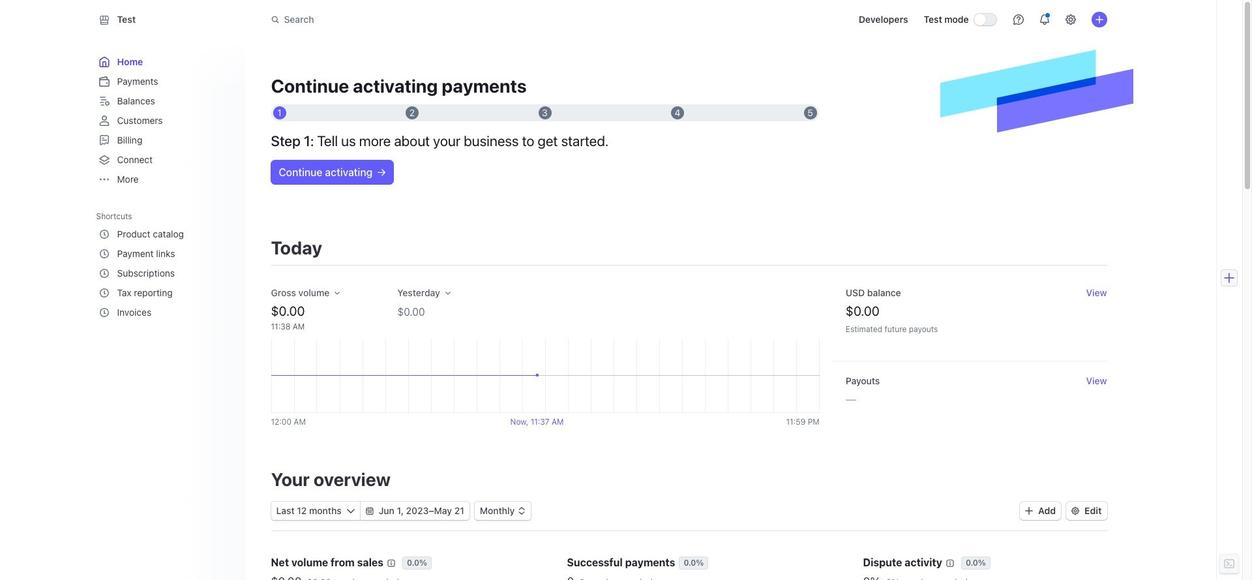 Task type: describe. For each thing, give the bounding box(es) containing it.
manage shortcuts image
[[222, 212, 229, 220]]

2 shortcuts element from the top
[[96, 224, 232, 322]]

1 shortcuts element from the top
[[96, 207, 235, 322]]

Search text field
[[263, 8, 631, 32]]

core navigation links element
[[96, 52, 232, 189]]

help image
[[1014, 14, 1024, 25]]



Task type: locate. For each thing, give the bounding box(es) containing it.
None search field
[[263, 8, 631, 32]]

1 vertical spatial svg image
[[347, 507, 355, 515]]

Test mode checkbox
[[974, 14, 997, 25]]

svg image
[[378, 169, 386, 176], [347, 507, 355, 515]]

toolbar
[[1021, 502, 1108, 520]]

notifications image
[[1040, 14, 1050, 25]]

figure
[[271, 339, 820, 413], [271, 339, 820, 413]]

info image
[[947, 559, 955, 567]]

0 horizontal spatial svg image
[[347, 507, 355, 515]]

info image
[[388, 559, 395, 567]]

shortcuts element
[[96, 207, 235, 322], [96, 224, 232, 322]]

0 vertical spatial svg image
[[378, 169, 386, 176]]

svg image
[[366, 507, 374, 515]]

1 horizontal spatial svg image
[[378, 169, 386, 176]]

settings image
[[1066, 14, 1076, 25]]



Task type: vqa. For each thing, say whether or not it's contained in the screenshot.
test mode option
yes



